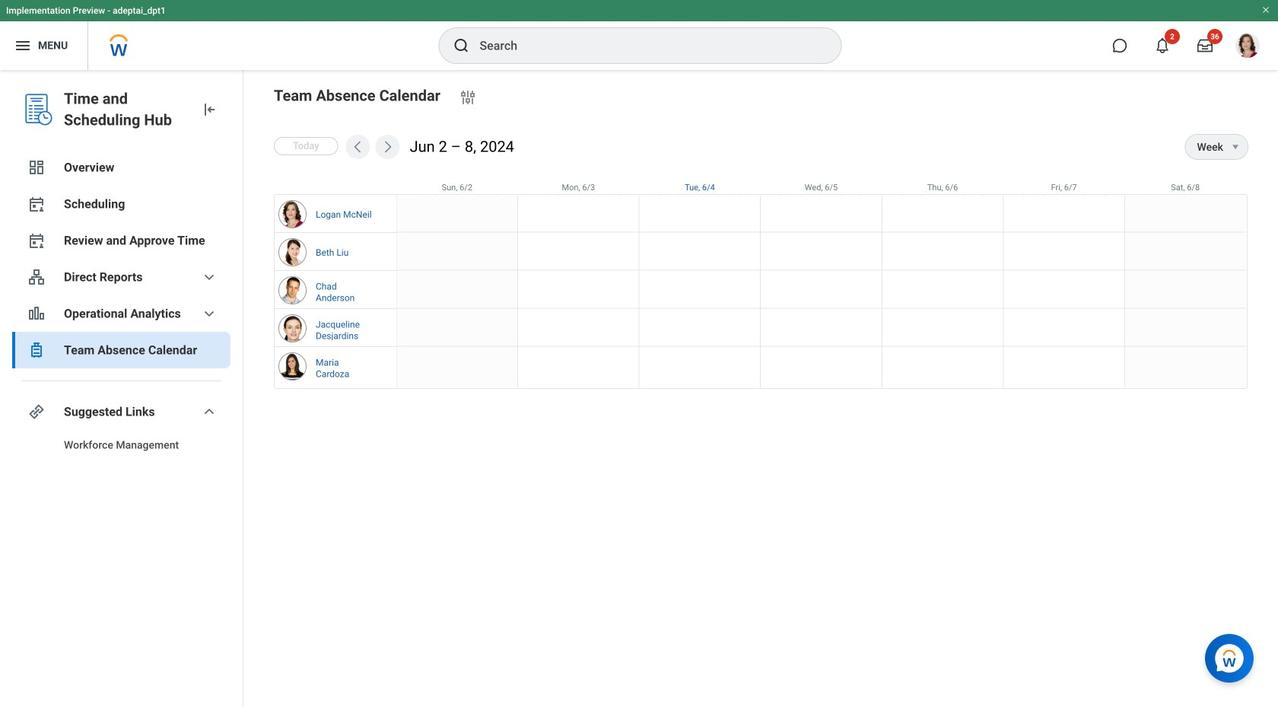 Task type: locate. For each thing, give the bounding box(es) containing it.
search image
[[452, 37, 471, 55]]

1 chevron down small image from the top
[[200, 304, 218, 323]]

2 chevron down small image from the top
[[200, 403, 218, 421]]

chevron down small image
[[200, 268, 218, 286]]

chevron down small image for link image
[[200, 403, 218, 421]]

view team image
[[27, 268, 46, 286]]

2 calendar user solid image from the top
[[27, 231, 46, 250]]

caret down image
[[1227, 141, 1245, 153]]

0 vertical spatial chevron down small image
[[200, 304, 218, 323]]

0 vertical spatial calendar user solid image
[[27, 195, 46, 213]]

calendar user solid image
[[27, 195, 46, 213], [27, 231, 46, 250]]

calendar user solid image up view team icon
[[27, 231, 46, 250]]

1 vertical spatial calendar user solid image
[[27, 231, 46, 250]]

1 vertical spatial chevron down small image
[[200, 403, 218, 421]]

calendar user solid image down dashboard image
[[27, 195, 46, 213]]

banner
[[0, 0, 1279, 70]]

notifications large image
[[1155, 38, 1170, 53]]

navigation pane region
[[0, 70, 244, 707]]

inbox large image
[[1198, 38, 1213, 53]]

chevron down small image for chart image
[[200, 304, 218, 323]]

chevron down small image
[[200, 304, 218, 323], [200, 403, 218, 421]]

link image
[[27, 403, 46, 421]]



Task type: describe. For each thing, give the bounding box(es) containing it.
dashboard image
[[27, 158, 46, 177]]

transformation import image
[[200, 100, 218, 119]]

Search Workday  search field
[[480, 29, 810, 62]]

profile logan mcneil image
[[1236, 33, 1260, 61]]

justify image
[[14, 37, 32, 55]]

task timeoff image
[[27, 341, 46, 359]]

chevron left image
[[351, 139, 366, 154]]

change selection image
[[459, 88, 477, 107]]

1 calendar user solid image from the top
[[27, 195, 46, 213]]

chevron right image
[[380, 139, 395, 154]]

close environment banner image
[[1262, 5, 1271, 14]]

chart image
[[27, 304, 46, 323]]

time and scheduling hub element
[[64, 88, 188, 131]]



Task type: vqa. For each thing, say whether or not it's contained in the screenshot.
THE LINK icon
yes



